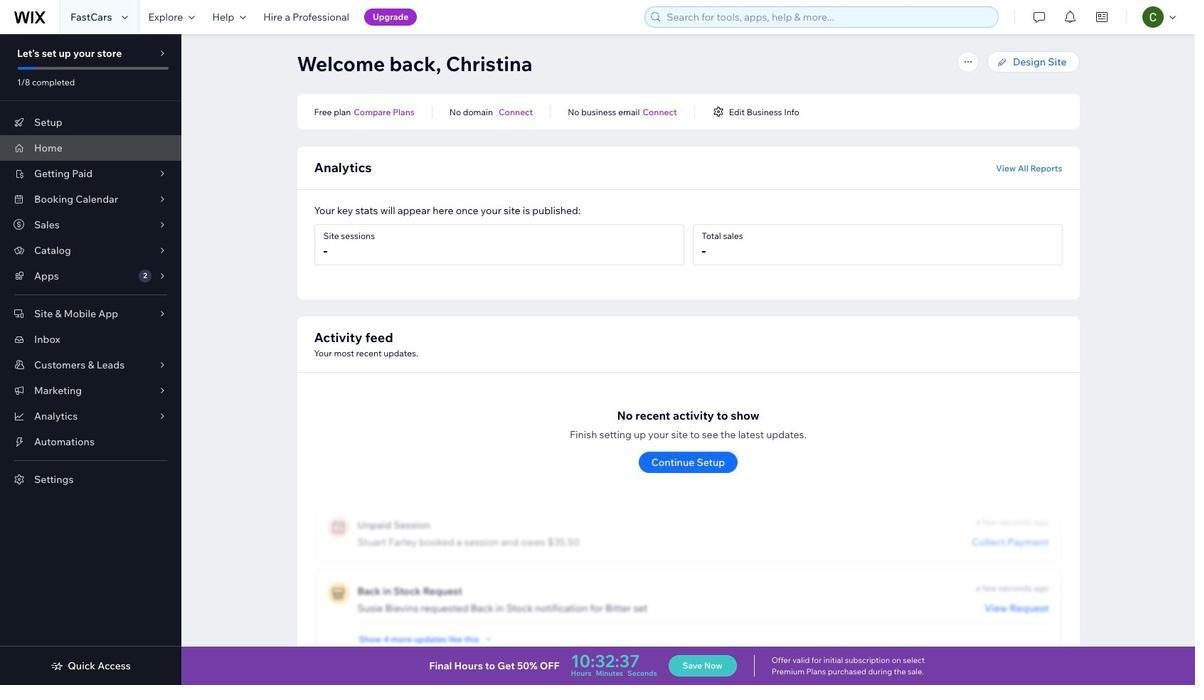 Task type: describe. For each thing, give the bounding box(es) containing it.
sidebar element
[[0, 34, 181, 685]]



Task type: vqa. For each thing, say whether or not it's contained in the screenshot.
the rightmost with
no



Task type: locate. For each thing, give the bounding box(es) containing it.
Search for tools, apps, help & more... field
[[662, 7, 994, 27]]



